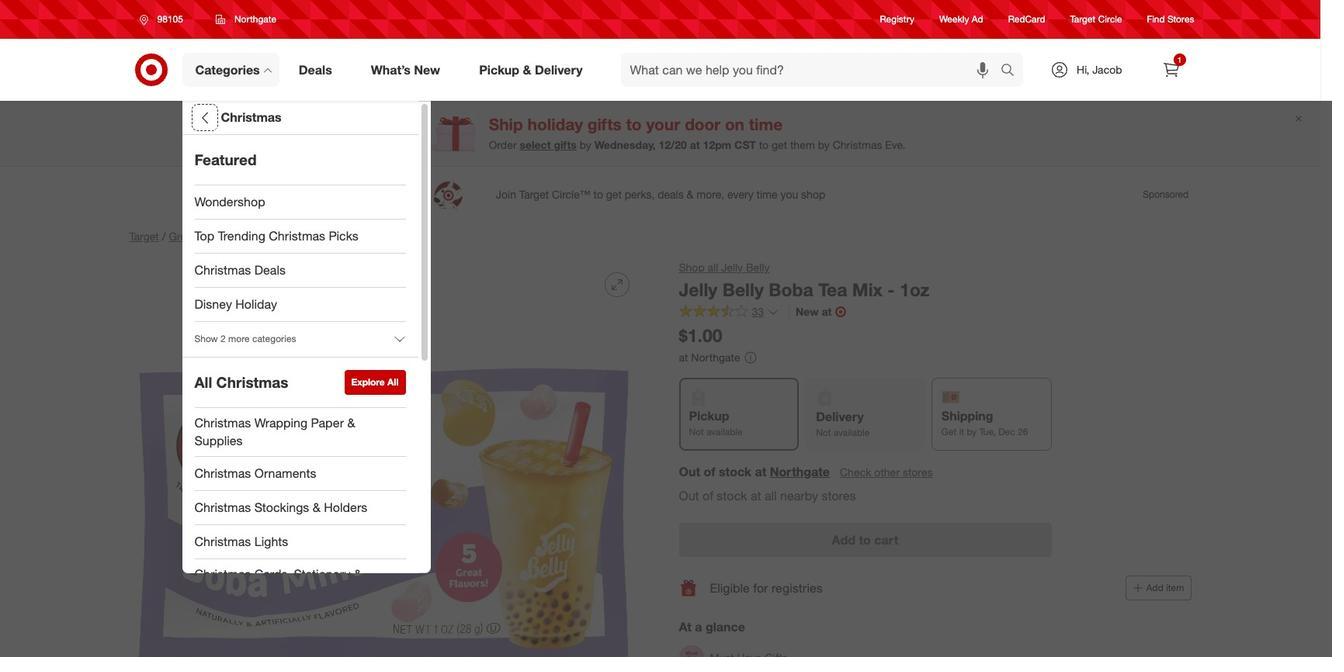 Task type: locate. For each thing, give the bounding box(es) containing it.
all
[[195, 374, 212, 392], [388, 377, 399, 388]]

stores
[[903, 466, 933, 479], [822, 488, 856, 504]]

1 vertical spatial stores
[[822, 488, 856, 504]]

jelly down "shop"
[[679, 279, 718, 301]]

target left circle
[[1071, 14, 1096, 25]]

to up the wednesday,
[[626, 114, 642, 135]]

not inside pickup not available
[[689, 427, 704, 438]]

1 horizontal spatial delivery
[[817, 410, 864, 425]]

1 vertical spatial target
[[129, 230, 159, 243]]

target circle
[[1071, 14, 1123, 25]]

northgate
[[234, 13, 277, 25], [692, 351, 741, 364], [770, 464, 830, 480]]

2 horizontal spatial to
[[859, 533, 871, 549]]

2 vertical spatial to
[[859, 533, 871, 549]]

0 vertical spatial deals
[[299, 62, 332, 77]]

by down holiday at the left of the page
[[580, 138, 592, 151]]

gifts
[[588, 114, 622, 135], [554, 138, 577, 151]]

0 horizontal spatial /
[[162, 230, 166, 243]]

deals
[[299, 62, 332, 77], [255, 263, 286, 278]]

target left grocery
[[129, 230, 159, 243]]

98105 button
[[129, 5, 200, 33]]

0 horizontal spatial northgate
[[234, 13, 277, 25]]

christmas
[[221, 110, 282, 125], [833, 138, 883, 151], [269, 228, 326, 244], [218, 230, 268, 243], [195, 263, 251, 278], [216, 374, 288, 392], [195, 416, 251, 431], [195, 466, 251, 481], [195, 500, 251, 516], [195, 534, 251, 550], [195, 567, 251, 582]]

1 vertical spatial add
[[1147, 583, 1164, 595]]

shop
[[679, 261, 705, 274]]

0 vertical spatial add
[[832, 533, 856, 549]]

1 horizontal spatial pickup
[[689, 409, 730, 424]]

0 vertical spatial stores
[[903, 466, 933, 479]]

on
[[726, 114, 745, 135]]

at northgate
[[679, 351, 741, 364]]

all left nearby
[[765, 488, 777, 504]]

2 out from the top
[[679, 488, 700, 504]]

2 horizontal spatial by
[[967, 427, 977, 438]]

delivery up holiday at the left of the page
[[535, 62, 583, 77]]

stores right "other"
[[903, 466, 933, 479]]

out down out of stock at northgate
[[679, 488, 700, 504]]

check other stores button
[[840, 464, 934, 481]]

northgate up nearby
[[770, 464, 830, 480]]

0 vertical spatial northgate
[[234, 13, 277, 25]]

trending
[[218, 228, 266, 244]]

christmas ornaments
[[195, 466, 317, 481]]

of down out of stock at northgate
[[703, 488, 714, 504]]

out for out of stock at all nearby stores
[[679, 488, 700, 504]]

northgate button
[[770, 463, 830, 481]]

0 horizontal spatial add
[[832, 533, 856, 549]]

to inside button
[[859, 533, 871, 549]]

0 vertical spatial belly
[[746, 261, 770, 274]]

1 horizontal spatial /
[[211, 230, 215, 243]]

christmas lights
[[195, 534, 288, 550]]

not inside delivery not available
[[817, 428, 832, 439]]

add
[[832, 533, 856, 549], [1147, 583, 1164, 595]]

hi, jacob
[[1077, 63, 1123, 76]]

get
[[942, 427, 957, 438]]

new down boba
[[796, 305, 819, 318]]

for
[[754, 581, 769, 597]]

1 horizontal spatial all
[[765, 488, 777, 504]]

1 vertical spatial out
[[679, 488, 700, 504]]

get
[[772, 138, 788, 151]]

picks
[[329, 228, 359, 244]]

98105
[[157, 13, 183, 25]]

not up northgate button
[[817, 428, 832, 439]]

glance
[[706, 620, 746, 636]]

find stores link
[[1148, 13, 1195, 26]]

0 horizontal spatial new
[[414, 62, 441, 77]]

supplies
[[195, 433, 243, 449]]

1 vertical spatial of
[[703, 488, 714, 504]]

out
[[679, 464, 701, 480], [679, 488, 700, 504]]

0 horizontal spatial all
[[195, 374, 212, 392]]

lights
[[255, 534, 288, 550]]

registries
[[772, 581, 823, 597]]

search
[[994, 63, 1032, 79]]

1 horizontal spatial by
[[819, 138, 830, 151]]

advertisement region
[[117, 176, 1204, 214]]

shop all jelly belly jelly belly boba tea mix - 1oz
[[679, 261, 930, 301]]

0 horizontal spatial gifts
[[554, 138, 577, 151]]

boba
[[769, 279, 814, 301]]

pickup down at northgate
[[689, 409, 730, 424]]

deals down top trending christmas picks
[[255, 263, 286, 278]]

add item
[[1147, 583, 1185, 595]]

0 horizontal spatial by
[[580, 138, 592, 151]]

northgate down $1.00
[[692, 351, 741, 364]]

1 vertical spatial all
[[765, 488, 777, 504]]

stock for northgate
[[719, 464, 752, 480]]

to left cart
[[859, 533, 871, 549]]

at down $1.00
[[679, 351, 689, 364]]

northgate up categories link
[[234, 13, 277, 25]]

pickup for not
[[689, 409, 730, 424]]

new
[[414, 62, 441, 77], [796, 305, 819, 318]]

northgate inside dropdown button
[[234, 13, 277, 25]]

by right the it
[[967, 427, 977, 438]]

find stores
[[1148, 14, 1195, 25]]

stock for all
[[717, 488, 748, 504]]

& right paper
[[348, 416, 355, 431]]

0 horizontal spatial not
[[689, 427, 704, 438]]

new right what's
[[414, 62, 441, 77]]

/ right target link
[[162, 230, 166, 243]]

of
[[704, 464, 716, 480], [703, 488, 714, 504]]

target
[[1071, 14, 1096, 25], [129, 230, 159, 243]]

ship
[[489, 114, 523, 135]]

belly
[[746, 261, 770, 274], [723, 279, 764, 301]]

stock
[[719, 464, 752, 480], [717, 488, 748, 504]]

/
[[162, 230, 166, 243], [211, 230, 215, 243]]

2 horizontal spatial northgate
[[770, 464, 830, 480]]

& right stationery
[[354, 567, 362, 582]]

1 vertical spatial pickup
[[689, 409, 730, 424]]

1 / from the left
[[162, 230, 166, 243]]

deals link
[[286, 53, 352, 87]]

stock down out of stock at northgate
[[717, 488, 748, 504]]

1 vertical spatial deals
[[255, 263, 286, 278]]

jelly right "shop"
[[722, 261, 743, 274]]

& up "ship"
[[523, 62, 532, 77]]

target for target / grocery / christmas candy & treats
[[129, 230, 159, 243]]

of for out of stock at all nearby stores
[[703, 488, 714, 504]]

stores down check
[[822, 488, 856, 504]]

item
[[1167, 583, 1185, 595]]

0 horizontal spatial all
[[708, 261, 719, 274]]

shipping
[[942, 409, 994, 424]]

target circle link
[[1071, 13, 1123, 26]]

1 vertical spatial delivery
[[817, 410, 864, 425]]

1 horizontal spatial available
[[834, 428, 870, 439]]

by
[[580, 138, 592, 151], [819, 138, 830, 151], [967, 427, 977, 438]]

1 vertical spatial stock
[[717, 488, 748, 504]]

delivery inside delivery not available
[[817, 410, 864, 425]]

0 vertical spatial all
[[708, 261, 719, 274]]

1 horizontal spatial add
[[1147, 583, 1164, 595]]

0 vertical spatial gifts
[[588, 114, 622, 135]]

disney holiday
[[195, 297, 277, 312]]

0 vertical spatial out
[[679, 464, 701, 480]]

jelly
[[722, 261, 743, 274], [679, 279, 718, 301]]

0 vertical spatial pickup
[[479, 62, 520, 77]]

top trending christmas picks
[[195, 228, 359, 244]]

holiday
[[236, 297, 277, 312]]

not up out of stock at northgate
[[689, 427, 704, 438]]

2 vertical spatial northgate
[[770, 464, 830, 480]]

belly up boba
[[746, 261, 770, 274]]

christmas candy & treats link
[[218, 230, 344, 243]]

/ right grocery
[[211, 230, 215, 243]]

1 vertical spatial new
[[796, 305, 819, 318]]

at down the door
[[690, 138, 700, 151]]

1 horizontal spatial jelly
[[722, 261, 743, 274]]

eligible
[[710, 581, 750, 597]]

1 horizontal spatial not
[[817, 428, 832, 439]]

by inside the shipping get it by tue, dec 26
[[967, 427, 977, 438]]

mix
[[853, 279, 883, 301]]

of for out of stock at northgate
[[704, 464, 716, 480]]

all down show
[[195, 374, 212, 392]]

add left the item
[[1147, 583, 1164, 595]]

at up out of stock at all nearby stores
[[755, 464, 767, 480]]

of down pickup not available at right bottom
[[704, 464, 716, 480]]

stock up out of stock at all nearby stores
[[719, 464, 752, 480]]

jacob
[[1093, 63, 1123, 76]]

belly up 33
[[723, 279, 764, 301]]

add left cart
[[832, 533, 856, 549]]

0 horizontal spatial target
[[129, 230, 159, 243]]

show
[[195, 334, 218, 345]]

& left treats
[[305, 230, 312, 243]]

delivery
[[535, 62, 583, 77], [817, 410, 864, 425]]

add for add item
[[1147, 583, 1164, 595]]

1 vertical spatial jelly
[[679, 279, 718, 301]]

1 out from the top
[[679, 464, 701, 480]]

1 vertical spatial gifts
[[554, 138, 577, 151]]

1 horizontal spatial to
[[759, 138, 769, 151]]

treats
[[315, 230, 344, 243]]

1 horizontal spatial stores
[[903, 466, 933, 479]]

order
[[489, 138, 517, 151]]

0 vertical spatial delivery
[[535, 62, 583, 77]]

all right "shop"
[[708, 261, 719, 274]]

pickup inside pickup not available
[[689, 409, 730, 424]]

what's
[[371, 62, 411, 77]]

1 horizontal spatial target
[[1071, 14, 1096, 25]]

0 horizontal spatial delivery
[[535, 62, 583, 77]]

gifts up the wednesday,
[[588, 114, 622, 135]]

&
[[523, 62, 532, 77], [305, 230, 312, 243], [348, 416, 355, 431], [313, 500, 321, 516], [354, 567, 362, 582]]

all christmas
[[195, 374, 288, 392]]

all right explore
[[388, 377, 399, 388]]

0 vertical spatial to
[[626, 114, 642, 135]]

deals left what's
[[299, 62, 332, 77]]

to
[[626, 114, 642, 135], [759, 138, 769, 151], [859, 533, 871, 549]]

gifts down holiday at the left of the page
[[554, 138, 577, 151]]

pickup up "ship"
[[479, 62, 520, 77]]

at a glance
[[679, 620, 746, 636]]

0 vertical spatial target
[[1071, 14, 1096, 25]]

circle
[[1099, 14, 1123, 25]]

available inside pickup not available
[[707, 427, 743, 438]]

holiday
[[528, 114, 583, 135]]

eve.
[[886, 138, 906, 151]]

out for out of stock at northgate
[[679, 464, 701, 480]]

top trending christmas picks link
[[182, 220, 418, 254]]

by right them
[[819, 138, 830, 151]]

delivery up check
[[817, 410, 864, 425]]

available for delivery
[[834, 428, 870, 439]]

0 horizontal spatial pickup
[[479, 62, 520, 77]]

available up out of stock at northgate
[[707, 427, 743, 438]]

out down pickup not available at right bottom
[[679, 464, 701, 480]]

0 vertical spatial stock
[[719, 464, 752, 480]]

1 horizontal spatial new
[[796, 305, 819, 318]]

to left the get
[[759, 138, 769, 151]]

& inside christmas wrapping paper & supplies
[[348, 416, 355, 431]]

wondershop
[[195, 194, 265, 210]]

0 vertical spatial of
[[704, 464, 716, 480]]

1 vertical spatial northgate
[[692, 351, 741, 364]]

available inside delivery not available
[[834, 428, 870, 439]]

1 vertical spatial to
[[759, 138, 769, 151]]

disney holiday link
[[182, 288, 418, 322]]

not for pickup
[[689, 427, 704, 438]]

other
[[875, 466, 900, 479]]

0 horizontal spatial available
[[707, 427, 743, 438]]

stationery
[[294, 567, 351, 582]]

at down tea
[[822, 305, 832, 318]]

available up check
[[834, 428, 870, 439]]

0 vertical spatial jelly
[[722, 261, 743, 274]]



Task type: vqa. For each thing, say whether or not it's contained in the screenshot.
'at'
yes



Task type: describe. For each thing, give the bounding box(es) containing it.
weekly ad
[[940, 14, 984, 25]]

christmas deals
[[195, 263, 286, 278]]

1 horizontal spatial northgate
[[692, 351, 741, 364]]

explore
[[352, 377, 385, 388]]

1oz
[[900, 279, 930, 301]]

0 horizontal spatial jelly
[[679, 279, 718, 301]]

2 / from the left
[[211, 230, 215, 243]]

dec
[[999, 427, 1016, 438]]

door
[[685, 114, 721, 135]]

top
[[195, 228, 215, 244]]

add to cart button
[[679, 524, 1052, 558]]

redcard
[[1009, 14, 1046, 25]]

registry link
[[881, 13, 915, 26]]

tea
[[819, 279, 848, 301]]

all inside the shop all jelly belly jelly belly boba tea mix - 1oz
[[708, 261, 719, 274]]

christmas ornaments link
[[182, 457, 418, 491]]

holders
[[324, 500, 368, 516]]

invitations
[[195, 585, 251, 600]]

weekly
[[940, 14, 970, 25]]

them
[[791, 138, 816, 151]]

categories
[[252, 334, 296, 345]]

christmas wrapping paper & supplies link
[[182, 409, 418, 457]]

christmas inside christmas wrapping paper & supplies
[[195, 416, 251, 431]]

registry
[[881, 14, 915, 25]]

christmas inside christmas cards, stationery & invitations
[[195, 567, 251, 582]]

ship holiday gifts to your door on time order select gifts by wednesday, 12/20 at 12pm cst to get them by christmas eve.
[[489, 114, 906, 151]]

grocery
[[169, 230, 208, 243]]

12pm
[[703, 138, 732, 151]]

jelly belly boba tea mix - 1oz, 1 of 4 image
[[129, 260, 642, 658]]

wondershop link
[[182, 186, 418, 220]]

1
[[1178, 55, 1182, 64]]

0 horizontal spatial to
[[626, 114, 642, 135]]

1 vertical spatial belly
[[723, 279, 764, 301]]

pickup for &
[[479, 62, 520, 77]]

eligible for registries
[[710, 581, 823, 597]]

stores inside button
[[903, 466, 933, 479]]

33
[[752, 305, 764, 318]]

select
[[520, 138, 551, 151]]

categories link
[[182, 53, 279, 87]]

pickup & delivery
[[479, 62, 583, 77]]

it
[[960, 427, 965, 438]]

1 horizontal spatial all
[[388, 377, 399, 388]]

time
[[749, 114, 783, 135]]

pickup not available
[[689, 409, 743, 438]]

ad
[[972, 14, 984, 25]]

christmas lights link
[[182, 526, 418, 560]]

target link
[[129, 230, 159, 243]]

explore all link
[[345, 371, 406, 395]]

redcard link
[[1009, 13, 1046, 26]]

at down out of stock at northgate
[[751, 488, 762, 504]]

1 horizontal spatial gifts
[[588, 114, 622, 135]]

12/20
[[659, 138, 687, 151]]

& inside christmas cards, stationery & invitations
[[354, 567, 362, 582]]

your
[[647, 114, 681, 135]]

christmas stockings & holders link
[[182, 491, 418, 526]]

stores
[[1168, 14, 1195, 25]]

check
[[840, 466, 872, 479]]

26
[[1018, 427, 1029, 438]]

add item button
[[1126, 577, 1192, 602]]

& left holders
[[313, 500, 321, 516]]

new at
[[796, 305, 832, 318]]

christmas inside ship holiday gifts to your door on time order select gifts by wednesday, 12/20 at 12pm cst to get them by christmas eve.
[[833, 138, 883, 151]]

1 horizontal spatial deals
[[299, 62, 332, 77]]

show 2 more categories
[[195, 334, 296, 345]]

nearby
[[781, 488, 819, 504]]

christmas deals link
[[182, 254, 418, 288]]

show 2 more categories button
[[182, 322, 418, 357]]

$1.00
[[679, 324, 723, 346]]

wrapping
[[255, 416, 308, 431]]

search button
[[994, 53, 1032, 90]]

0 vertical spatial new
[[414, 62, 441, 77]]

What can we help you find? suggestions appear below search field
[[621, 53, 1005, 87]]

cart
[[875, 533, 899, 549]]

shipping get it by tue, dec 26
[[942, 409, 1029, 438]]

at
[[679, 620, 692, 636]]

not for delivery
[[817, 428, 832, 439]]

stockings
[[255, 500, 309, 516]]

add to cart
[[832, 533, 899, 549]]

grocery link
[[169, 230, 208, 243]]

what's new
[[371, 62, 441, 77]]

cst
[[735, 138, 756, 151]]

what's new link
[[358, 53, 460, 87]]

hi,
[[1077, 63, 1090, 76]]

available for pickup
[[707, 427, 743, 438]]

christmas cards, stationery & invitations
[[195, 567, 362, 600]]

0 horizontal spatial deals
[[255, 263, 286, 278]]

0 horizontal spatial stores
[[822, 488, 856, 504]]

target for target circle
[[1071, 14, 1096, 25]]

featured
[[195, 151, 257, 169]]

target / grocery / christmas candy & treats
[[129, 230, 344, 243]]

at inside ship holiday gifts to your door on time order select gifts by wednesday, 12/20 at 12pm cst to get them by christmas eve.
[[690, 138, 700, 151]]

christmas wrapping paper & supplies
[[195, 416, 355, 449]]

find
[[1148, 14, 1166, 25]]

check other stores
[[840, 466, 933, 479]]

cards,
[[255, 567, 291, 582]]

add for add to cart
[[832, 533, 856, 549]]

ornaments
[[255, 466, 317, 481]]



